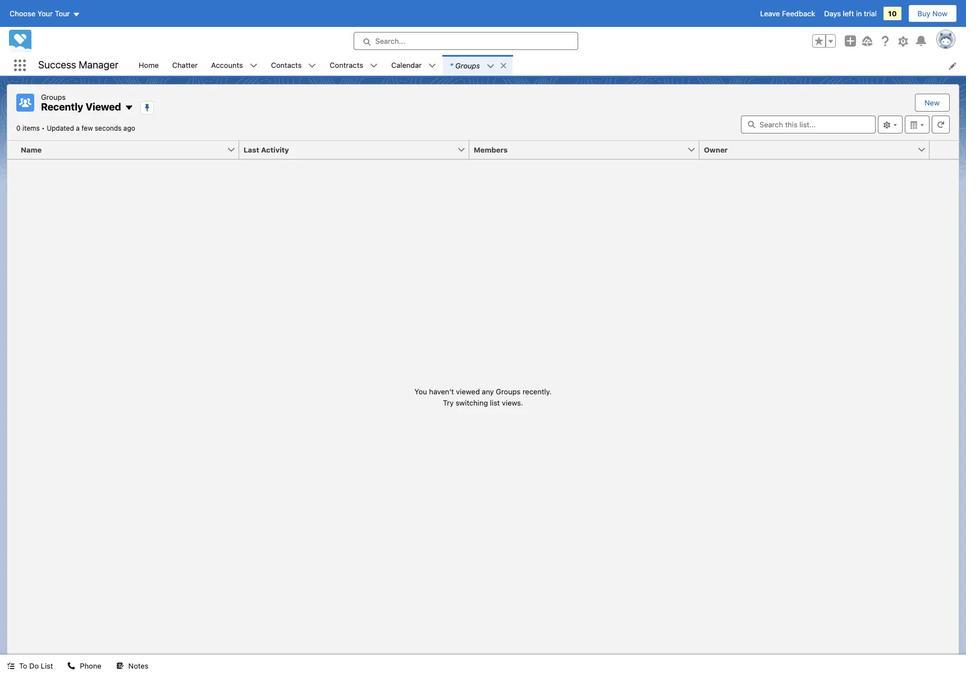 Task type: vqa. For each thing, say whether or not it's contained in the screenshot.
Recently at the left top of the page
yes



Task type: describe. For each thing, give the bounding box(es) containing it.
to do list button
[[0, 655, 60, 678]]

contracts link
[[323, 55, 370, 76]]

text default image inside 'calendar' list item
[[429, 62, 436, 70]]

name
[[21, 145, 42, 154]]

buy now button
[[908, 4, 957, 22]]

action element
[[930, 141, 959, 159]]

recently viewed|groups|list view element
[[7, 84, 960, 655]]

new
[[925, 98, 940, 107]]

viewed
[[456, 387, 480, 396]]

10
[[888, 9, 897, 18]]

haven't
[[429, 387, 454, 396]]

any
[[482, 387, 494, 396]]

activity
[[261, 145, 289, 154]]

to
[[19, 662, 27, 671]]

recently viewed
[[41, 101, 121, 113]]

list item containing *
[[443, 55, 513, 76]]

switching
[[456, 398, 488, 407]]

text default image inside 'to do list' button
[[7, 663, 15, 671]]

text default image inside contacts list item
[[308, 62, 316, 70]]

text default image inside recently viewed|groups|list view 'element'
[[125, 103, 134, 112]]

chatter link
[[166, 55, 204, 76]]

leave feedback link
[[760, 9, 815, 18]]

you
[[415, 387, 427, 396]]

contracts list item
[[323, 55, 385, 76]]

views.
[[502, 398, 523, 407]]

last
[[244, 145, 259, 154]]

you haven't viewed any groups recently. try switching list views.
[[415, 387, 552, 407]]

manager
[[79, 59, 119, 71]]

list
[[41, 662, 53, 671]]

days
[[824, 9, 841, 18]]

groups inside you haven't viewed any groups recently. try switching list views.
[[496, 387, 521, 396]]

feedback
[[782, 9, 815, 18]]

last activity
[[244, 145, 289, 154]]

contacts list item
[[264, 55, 323, 76]]

recently.
[[523, 387, 552, 396]]

buy now
[[918, 9, 948, 18]]

updated
[[47, 124, 74, 132]]

text default image inside 'phone' "button"
[[68, 663, 75, 671]]

members element
[[469, 141, 706, 159]]

owner
[[704, 145, 728, 154]]

items
[[22, 124, 40, 132]]

phone
[[80, 662, 101, 671]]

now
[[933, 9, 948, 18]]

in
[[856, 9, 862, 18]]

text default image inside accounts list item
[[250, 62, 258, 70]]

home link
[[132, 55, 166, 76]]

last activity element
[[239, 141, 476, 159]]

home
[[139, 61, 159, 69]]

accounts
[[211, 61, 243, 69]]

choose your tour
[[10, 9, 70, 18]]

to do list
[[19, 662, 53, 671]]

success
[[38, 59, 76, 71]]

list containing home
[[132, 55, 966, 76]]

accounts link
[[204, 55, 250, 76]]

few
[[82, 124, 93, 132]]

try
[[443, 398, 454, 407]]

0 items • updated a few seconds ago
[[16, 124, 135, 132]]



Task type: locate. For each thing, give the bounding box(es) containing it.
choose your tour button
[[9, 4, 81, 22]]

accounts list item
[[204, 55, 264, 76]]

group
[[813, 34, 836, 48]]

tour
[[55, 9, 70, 18]]

list
[[132, 55, 966, 76]]

chatter
[[172, 61, 198, 69]]

calendar list item
[[385, 55, 443, 76]]

search... button
[[353, 32, 578, 50]]

*
[[450, 61, 453, 70]]

viewed
[[86, 101, 121, 113]]

text default image inside contracts list item
[[370, 62, 378, 70]]

groups right "*"
[[455, 61, 480, 70]]

contacts
[[271, 61, 302, 69]]

status
[[415, 387, 552, 409]]

name element
[[7, 141, 246, 159]]

phone button
[[61, 655, 108, 678]]

recently viewed status
[[16, 124, 47, 132]]

leave feedback
[[760, 9, 815, 18]]

days left in trial
[[824, 9, 877, 18]]

success manager
[[38, 59, 119, 71]]

your
[[37, 9, 53, 18]]

ago
[[123, 124, 135, 132]]

recently
[[41, 101, 83, 113]]

trial
[[864, 9, 877, 18]]

Search Recently Viewed list view. search field
[[741, 115, 876, 133]]

list item
[[443, 55, 513, 76]]

1 horizontal spatial groups
[[455, 61, 480, 70]]

list
[[490, 398, 500, 407]]

left
[[843, 9, 854, 18]]

groups up views.
[[496, 387, 521, 396]]

choose
[[10, 9, 35, 18]]

calendar
[[391, 61, 422, 69]]

text default image left notes
[[116, 663, 124, 671]]

groups
[[455, 61, 480, 70], [41, 93, 66, 102], [496, 387, 521, 396]]

text default image left phone
[[68, 663, 75, 671]]

groups up updated
[[41, 93, 66, 102]]

calendar link
[[385, 55, 429, 76]]

None search field
[[741, 115, 876, 133]]

contacts link
[[264, 55, 308, 76]]

text default image right contacts at the top left of page
[[308, 62, 316, 70]]

search...
[[375, 36, 405, 45]]

notes
[[128, 662, 148, 671]]

owner element
[[700, 141, 937, 159]]

do
[[29, 662, 39, 671]]

2 vertical spatial groups
[[496, 387, 521, 396]]

none search field inside recently viewed|groups|list view 'element'
[[741, 115, 876, 133]]

2 horizontal spatial groups
[[496, 387, 521, 396]]

new button
[[916, 94, 949, 111]]

1 vertical spatial groups
[[41, 93, 66, 102]]

buy
[[918, 9, 931, 18]]

text default image
[[250, 62, 258, 70], [308, 62, 316, 70], [68, 663, 75, 671], [116, 663, 124, 671]]

a
[[76, 124, 80, 132]]

* groups
[[450, 61, 480, 70]]

notes button
[[109, 655, 155, 678]]

text default image
[[500, 62, 508, 70], [370, 62, 378, 70], [429, 62, 436, 70], [487, 62, 495, 70], [125, 103, 134, 112], [7, 663, 15, 671]]

status containing you haven't viewed any groups recently.
[[415, 387, 552, 409]]

contracts
[[330, 61, 363, 69]]

groups inside list
[[455, 61, 480, 70]]

status inside recently viewed|groups|list view 'element'
[[415, 387, 552, 409]]

0
[[16, 124, 21, 132]]

leave
[[760, 9, 780, 18]]

action image
[[930, 141, 959, 159]]

seconds
[[95, 124, 122, 132]]

members
[[474, 145, 508, 154]]

0 vertical spatial groups
[[455, 61, 480, 70]]

•
[[42, 124, 45, 132]]

0 horizontal spatial groups
[[41, 93, 66, 102]]

text default image inside notes button
[[116, 663, 124, 671]]

text default image right accounts
[[250, 62, 258, 70]]



